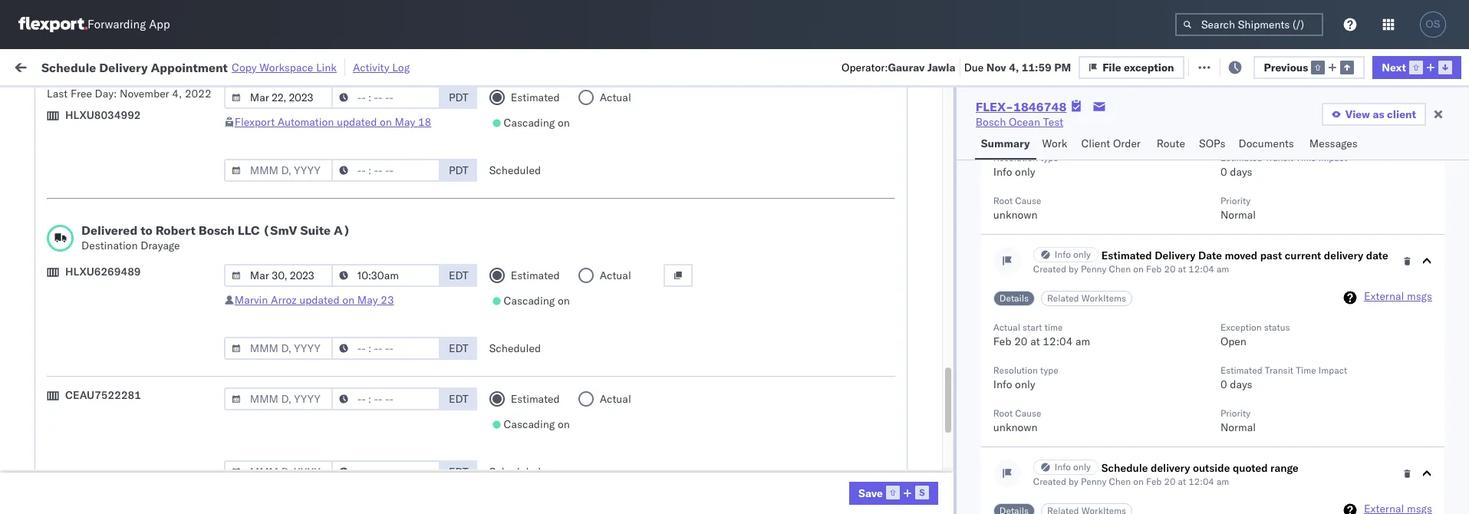 Task type: describe. For each thing, give the bounding box(es) containing it.
delivered
[[81, 223, 138, 238]]

2 root from the top
[[994, 407, 1013, 419]]

ymluw236679313
[[1101, 154, 1199, 168]]

created for schedule delivery outside quoted range
[[1034, 476, 1067, 487]]

message (0)
[[207, 59, 270, 73]]

1 edt from the top
[[449, 269, 469, 282]]

scheduled for edt
[[489, 341, 541, 355]]

: for status
[[111, 95, 114, 106]]

5 ocean fcl from the top
[[494, 356, 548, 370]]

status : ready for work, blocked, in progress
[[84, 95, 279, 106]]

client order button
[[1076, 130, 1151, 160]]

angeles, inside button
[[158, 423, 201, 437]]

schedule delivery appointment button for 11:59 pm pst, dec 13, 2022
[[35, 389, 189, 406]]

8 ocean fcl from the top
[[494, 458, 548, 472]]

los up confirm pickup from los angeles, ca link
[[145, 356, 162, 370]]

confirm delivery link
[[35, 456, 117, 472]]

link
[[316, 60, 337, 74]]

from up to
[[119, 187, 142, 201]]

: for snoozed
[[357, 95, 359, 106]]

1893174
[[924, 492, 970, 505]]

mode button
[[486, 122, 576, 137]]

flex-1660288
[[891, 154, 970, 168]]

confirm pickup from los angeles, ca link
[[35, 422, 218, 438]]

updated for arroz
[[299, 293, 340, 307]]

customs for 11:00
[[73, 322, 116, 336]]

6 ocean fcl from the top
[[494, 390, 548, 404]]

2 edt from the top
[[449, 341, 469, 355]]

delivery left date
[[1155, 249, 1196, 262]]

2 1889466 from the top
[[924, 390, 970, 404]]

message
[[207, 59, 250, 73]]

1 ocean fcl from the top
[[494, 154, 548, 168]]

1 root cause unknown from the top
[[994, 195, 1042, 222]]

13, for schedule pickup from los angeles, ca
[[360, 356, 377, 370]]

savant
[[1338, 221, 1371, 235]]

blocked,
[[189, 95, 227, 106]]

4 lhuu7894563, from the top
[[995, 457, 1075, 471]]

customs for 12:00
[[73, 153, 116, 167]]

at inside actual start time feb 20 at 12:04 am
[[1031, 335, 1040, 348]]

1 1889466 from the top
[[924, 356, 970, 370]]

8 resize handle column header from the left
[[1075, 119, 1093, 514]]

last free day: november 4, 2022
[[47, 87, 212, 101]]

action
[[1416, 59, 1450, 73]]

details
[[1000, 292, 1029, 304]]

my
[[15, 56, 40, 77]]

only down summary button
[[1015, 165, 1036, 179]]

operator: gaurav jawla
[[842, 60, 956, 74]]

11:59 for 1st schedule pickup from los angeles, ca button from the bottom of the page
[[260, 356, 289, 370]]

3 cascading on from the top
[[504, 417, 570, 431]]

arroz
[[271, 293, 297, 307]]

4 ceau7522281, from the top
[[995, 289, 1074, 302]]

mbl/mawb
[[1101, 125, 1154, 137]]

mbl/mawb numbers button
[[1093, 122, 1280, 137]]

11:59 pm pdt, nov 4, 2022 for 3rd schedule pickup from los angeles, ca link from the top of the page
[[260, 289, 400, 303]]

ceau7522281
[[65, 388, 141, 402]]

import work button
[[124, 49, 201, 84]]

2 flex-1889466 from the top
[[891, 390, 970, 404]]

progress
[[241, 95, 279, 106]]

info only for schedule
[[1055, 461, 1091, 473]]

schedule pickup from los angeles, ca for first schedule pickup from los angeles, ca link from the bottom
[[35, 356, 224, 370]]

bosch inside delivered to robert bosch llc (smv suite a) destination drayage
[[199, 223, 235, 238]]

13, for schedule delivery appointment
[[360, 390, 377, 404]]

11:59 for 1st schedule pickup from los angeles, ca button from the top of the page
[[260, 188, 289, 201]]

upload for 11:00 pm pst, nov 8, 2022
[[35, 322, 70, 336]]

los inside confirm pickup from los angeles, ca link
[[138, 423, 156, 437]]

3 11:59 pm pdt, nov 4, 2022 from the top
[[260, 255, 400, 269]]

-- : -- -- text field for second mmm d, yyyy text box from the top
[[331, 159, 440, 182]]

container numbers button
[[988, 116, 1078, 144]]

documents button
[[1233, 130, 1304, 160]]

batch action
[[1383, 59, 1450, 73]]

3 uetu5238478 from the top
[[1077, 424, 1152, 437]]

ca inside button
[[203, 423, 218, 437]]

cascading for edt
[[504, 294, 555, 308]]

confirm pickup from los angeles, ca
[[35, 423, 218, 437]]

suite
[[300, 223, 331, 238]]

5 mmm d, yyyy text field from the top
[[224, 460, 333, 483]]

from up ceau7522281
[[119, 356, 142, 370]]

-- : -- -- text field for fifth mmm d, yyyy text box from the top
[[331, 460, 440, 483]]

log
[[392, 60, 410, 74]]

2 priority from the top
[[1221, 407, 1251, 419]]

3 mmm d, yyyy text field from the top
[[224, 264, 333, 287]]

3 ceau7522281, from the top
[[995, 255, 1074, 269]]

nov up the 11:00 pm pst, nov 8, 2022 in the bottom of the page
[[339, 289, 358, 303]]

penny for estimated
[[1081, 263, 1107, 275]]

messages
[[1310, 137, 1358, 150]]

only down actual start time feb 20 at 12:04 am
[[1015, 378, 1036, 391]]

20 for estimated
[[1164, 263, 1176, 275]]

-- : -- -- text field
[[331, 86, 440, 109]]

3 fcl from the top
[[528, 255, 548, 269]]

forwarding app
[[87, 17, 170, 32]]

nov left 8,
[[338, 323, 358, 337]]

1 schedule pickup from los angeles, ca link from the top
[[35, 186, 224, 201]]

4 ocean fcl from the top
[[494, 289, 548, 303]]

los up to
[[145, 187, 162, 201]]

schedule pickup from los angeles, ca for first schedule pickup from los angeles, ca link from the top
[[35, 187, 224, 201]]

2 root cause unknown from the top
[[994, 407, 1042, 434]]

4 lhuu7894563, uetu5238478 from the top
[[995, 457, 1152, 471]]

1 0 from the top
[[1221, 165, 1228, 179]]

clearance for 11:00 pm pst, nov 8, 2022
[[119, 322, 168, 336]]

snooze
[[437, 125, 468, 137]]

0 vertical spatial delivery
[[1324, 249, 1364, 262]]

1 priority normal from the top
[[1221, 195, 1256, 222]]

2 time from the top
[[1296, 365, 1317, 376]]

flex-1846748 link
[[976, 99, 1067, 114]]

november
[[120, 87, 169, 101]]

11:59 pm pst, dec 13, 2022 for schedule delivery appointment
[[260, 390, 406, 404]]

3 schedule pickup from los angeles, ca button from the top
[[35, 287, 224, 304]]

10 resize handle column header from the left
[[1382, 119, 1400, 514]]

free
[[71, 87, 92, 101]]

dec for schedule delivery appointment
[[338, 390, 358, 404]]

1 horizontal spatial file exception
[[1207, 59, 1279, 73]]

pdt, right (smv
[[312, 221, 336, 235]]

maeu9736123
[[1101, 492, 1178, 505]]

date
[[1199, 249, 1222, 262]]

11:59 for second schedule pickup from los angeles, ca button from the bottom of the page
[[260, 289, 289, 303]]

delivered to robert bosch llc (smv suite a) destination drayage
[[81, 223, 350, 252]]

pickup up delivered
[[83, 187, 117, 201]]

confirm for confirm pickup from los angeles, ca
[[35, 423, 75, 437]]

sops
[[1199, 137, 1226, 150]]

test123456 for gaurav
[[1101, 255, 1165, 269]]

confirm delivery button
[[35, 456, 117, 473]]

activity log button
[[353, 58, 410, 76]]

flexport automation updated on may 18 button
[[235, 115, 432, 129]]

upload for 12:00 am pdt, aug 19, 2022
[[35, 153, 70, 167]]

client order
[[1082, 137, 1141, 150]]

pm right 11:00
[[292, 323, 309, 337]]

delivery for confirm delivery button
[[77, 457, 117, 471]]

205
[[354, 59, 374, 73]]

caiu7969337
[[995, 153, 1068, 167]]

pickup up destination
[[83, 221, 117, 234]]

1 normal from the top
[[1221, 208, 1256, 222]]

chen for estimated
[[1109, 263, 1131, 275]]

3 schedule pickup from los angeles, ca link from the top
[[35, 287, 224, 303]]

1 resize handle column header from the left
[[232, 119, 250, 514]]

feb for schedule
[[1147, 476, 1162, 487]]

ready
[[118, 95, 145, 106]]

upload customs clearance documents link for 11:00 pm pst, nov 8, 2022
[[35, 321, 226, 337]]

appointment for 11:59 pm pdt, nov 4, 2022
[[126, 254, 189, 268]]

4, down the 19,
[[361, 188, 371, 201]]

1 root from the top
[[994, 195, 1013, 206]]

deadline
[[260, 125, 297, 137]]

4, left the 23
[[361, 289, 371, 303]]

pm down the 11:00 pm pst, nov 8, 2022 in the bottom of the page
[[292, 390, 309, 404]]

2 resize handle column header from the left
[[411, 119, 430, 514]]

11:59 for 11:59 pm pdt, nov 4, 2022's schedule delivery appointment button
[[260, 255, 289, 269]]

3 lhuu7894563, from the top
[[995, 424, 1075, 437]]

4 uetu5238478 from the top
[[1077, 457, 1152, 471]]

flex-1893174
[[891, 492, 970, 505]]

3 scheduled from the top
[[489, 465, 541, 479]]

1 horizontal spatial file
[[1207, 59, 1226, 73]]

documents for flex-1846748
[[171, 322, 226, 336]]

1 horizontal spatial exception
[[1228, 59, 1279, 73]]

workitems
[[1082, 292, 1127, 304]]

info down summary button
[[994, 165, 1013, 179]]

due
[[964, 60, 984, 74]]

3 edt from the top
[[449, 392, 469, 406]]

os button
[[1416, 7, 1451, 42]]

7 ocean fcl from the top
[[494, 424, 548, 438]]

pickup up ceau7522281
[[83, 356, 117, 370]]

2 ocean fcl from the top
[[494, 188, 548, 201]]

drayage
[[141, 239, 180, 252]]

11:59 for second schedule pickup from los angeles, ca button
[[260, 221, 289, 235]]

2 transit from the top
[[1265, 365, 1294, 376]]

at left 'link'
[[306, 59, 315, 73]]

2 priority normal from the top
[[1221, 407, 1256, 434]]

4 1889466 from the top
[[924, 458, 970, 472]]

in
[[230, 95, 238, 106]]

2 estimated transit time impact 0 days from the top
[[1221, 365, 1348, 391]]

1 priority from the top
[[1221, 195, 1251, 206]]

external msgs
[[1364, 289, 1433, 303]]

1 hlxu6269489, from the top
[[1077, 187, 1156, 201]]

date
[[1367, 249, 1389, 262]]

cascading on for pdt
[[504, 116, 570, 130]]

feb inside actual start time feb 20 at 12:04 am
[[994, 335, 1012, 348]]

confirm delivery
[[35, 457, 117, 471]]

5 hlxu6269489, from the top
[[1077, 322, 1156, 336]]

0 vertical spatial gaurav
[[888, 60, 925, 74]]

12:04 for estimated
[[1189, 263, 1215, 275]]

pm up suite at top
[[292, 188, 309, 201]]

0 horizontal spatial file exception
[[1103, 60, 1175, 74]]

delivery for schedule delivery appointment button associated with 11:59 pm pst, dec 13, 2022
[[83, 389, 123, 403]]

11:59 for schedule delivery appointment button associated with 11:59 pm pst, dec 13, 2022
[[260, 390, 289, 404]]

may for 18
[[395, 115, 415, 129]]

created by penny chen on feb 20 at 12:04 am for estimated
[[1034, 263, 1230, 275]]

2 vertical spatial dec
[[332, 458, 352, 472]]

pdt, down suite at top
[[312, 255, 336, 269]]

2 impact from the top
[[1319, 365, 1348, 376]]

1 fcl from the top
[[528, 154, 548, 168]]

actual start time feb 20 at 12:04 am
[[994, 322, 1091, 348]]

only left abcdefg78456546 on the right bottom
[[1074, 461, 1091, 473]]

forwarding
[[87, 17, 146, 32]]

from down hlxu6269489
[[119, 288, 142, 302]]

robert
[[155, 223, 196, 238]]

3 test123456 from the top
[[1101, 289, 1165, 303]]

2 mmm d, yyyy text field from the top
[[224, 159, 333, 182]]

exception status open
[[1221, 322, 1290, 348]]

risk
[[318, 59, 336, 73]]

1 cause from the top
[[1015, 195, 1042, 206]]

5 fcl from the top
[[528, 356, 548, 370]]

3 lhuu7894563, uetu5238478 from the top
[[995, 424, 1152, 437]]

1 transit from the top
[[1265, 152, 1294, 163]]

4 schedule pickup from los angeles, ca link from the top
[[35, 355, 224, 370]]

current
[[1285, 249, 1322, 262]]

0 horizontal spatial work
[[168, 59, 195, 73]]

4, right the due
[[1009, 60, 1019, 74]]

delivery up last free day: november 4, 2022
[[99, 59, 148, 75]]

pm up the 11:00 pm pst, nov 8, 2022 in the bottom of the page
[[292, 289, 309, 303]]

day:
[[95, 87, 117, 101]]

4 hlxu6269489, from the top
[[1077, 289, 1156, 302]]

2 uetu5238478 from the top
[[1077, 390, 1152, 404]]

2 resolution from the top
[[994, 365, 1038, 376]]

view
[[1346, 107, 1371, 121]]

numbers for container numbers
[[995, 131, 1033, 143]]

marvin
[[235, 293, 268, 307]]

am inside actual start time feb 20 at 12:04 am
[[1076, 335, 1091, 348]]

6 resize handle column header from the left
[[840, 119, 858, 514]]

import work
[[130, 59, 195, 73]]

2 cause from the top
[[1015, 407, 1042, 419]]

penny for schedule
[[1081, 476, 1107, 487]]

import
[[130, 59, 165, 73]]

11:59 pm pdt, nov 4, 2022 for third schedule pickup from los angeles, ca link from the bottom
[[260, 221, 400, 235]]

details button
[[994, 291, 1035, 306]]

upload customs clearance documents for 12:00
[[35, 153, 226, 167]]

past
[[1261, 249, 1283, 262]]

Search Shipments (/) text field
[[1176, 13, 1324, 36]]

pm up mmm d, yyyy text field
[[292, 356, 309, 370]]

2 lhuu7894563, from the top
[[995, 390, 1075, 404]]

7 resize handle column header from the left
[[969, 119, 988, 514]]

clearance for 12:00 am pdt, aug 19, 2022
[[119, 153, 168, 167]]

4, right the for
[[172, 87, 182, 101]]

confirm pickup from los angeles, ca button
[[35, 422, 218, 439]]

3 cascading from the top
[[504, 417, 555, 431]]

3 ocean fcl from the top
[[494, 255, 548, 269]]

0 horizontal spatial delivery
[[1151, 461, 1191, 475]]

11 resize handle column header from the left
[[1430, 119, 1449, 514]]

1 impact from the top
[[1319, 152, 1348, 163]]

2 0 from the top
[[1221, 378, 1228, 391]]

container numbers
[[995, 119, 1037, 143]]

1 vertical spatial work
[[1043, 137, 1068, 150]]

nov down a)
[[339, 255, 358, 269]]

flexport automation updated on may 18
[[235, 115, 432, 129]]

omkar
[[1303, 221, 1335, 235]]

2 resolution type info only from the top
[[994, 365, 1059, 391]]

5 ceau7522281, from the top
[[995, 322, 1074, 336]]

2 schedule pickup from los angeles, ca link from the top
[[35, 220, 224, 235]]

route button
[[1151, 130, 1193, 160]]

pm down suite at top
[[292, 255, 309, 269]]

from up destination
[[119, 221, 142, 234]]

4 edt from the top
[[449, 465, 469, 479]]

from inside confirm pickup from los angeles, ca link
[[113, 423, 136, 437]]

documents inside button
[[1239, 137, 1295, 150]]

info down actual start time feb 20 at 12:04 am
[[994, 378, 1013, 391]]

schedule delivery appointment link for 11:59 pm pdt, nov 4, 2022
[[35, 254, 189, 269]]

-- : -- -- text field for third mmm d, yyyy text box from the bottom
[[331, 264, 440, 287]]

2 fcl from the top
[[528, 188, 548, 201]]

4 ceau7522281, hlxu6269489, hlxu8034992 from the top
[[995, 289, 1234, 302]]

copy
[[232, 60, 257, 74]]

bosch ocean test link
[[976, 114, 1064, 130]]

8 fcl from the top
[[528, 458, 548, 472]]

4, up marvin arroz updated on may 23 button
[[361, 255, 371, 269]]

at down estimated delivery date moved past current delivery date
[[1178, 263, 1187, 275]]

11:00
[[260, 323, 289, 337]]

4, right a)
[[361, 221, 371, 235]]



Task type: locate. For each thing, give the bounding box(es) containing it.
1 time from the top
[[1296, 152, 1317, 163]]

1 vertical spatial cascading
[[504, 294, 555, 308]]

1 vertical spatial 12:04
[[1043, 335, 1073, 348]]

created by penny chen on feb 20 at 12:04 am for schedule
[[1034, 476, 1230, 487]]

1 vertical spatial test123456
[[1101, 255, 1165, 269]]

MMM D, YYYY text field
[[224, 388, 333, 411]]

1 lhuu7894563, uetu5238478 from the top
[[995, 356, 1152, 370]]

12:04 inside actual start time feb 20 at 12:04 am
[[1043, 335, 1073, 348]]

11:59 pm pst, dec 13, 2022 up the 6:00 am pst, dec 24, 2022
[[260, 390, 406, 404]]

snoozed
[[321, 95, 357, 106]]

0 vertical spatial schedule delivery appointment
[[35, 254, 189, 268]]

hlxu6269489,
[[1077, 187, 1156, 201], [1077, 221, 1156, 235], [1077, 255, 1156, 269], [1077, 289, 1156, 302], [1077, 322, 1156, 336]]

estimated transit time impact 0 days down status
[[1221, 365, 1348, 391]]

0 vertical spatial pdt
[[449, 91, 469, 104]]

2 vertical spatial documents
[[171, 322, 226, 336]]

4 mmm d, yyyy text field from the top
[[224, 337, 333, 360]]

pm up flex-1846748 link at the right
[[1055, 60, 1071, 74]]

1 vertical spatial upload customs clearance documents button
[[35, 321, 226, 338]]

schedule delivery appointment link for 11:59 pm pst, dec 13, 2022
[[35, 389, 189, 404]]

resolution down summary
[[994, 152, 1038, 163]]

1 vertical spatial gaurav jawla
[[1303, 255, 1367, 269]]

1 ceau7522281, hlxu6269489, hlxu8034992 from the top
[[995, 187, 1234, 201]]

external msgs button
[[1364, 289, 1433, 305]]

1 created from the top
[[1034, 263, 1067, 275]]

created for estimated delivery date moved past current delivery date
[[1034, 263, 1067, 275]]

20 for schedule
[[1164, 476, 1176, 487]]

flex-1893174 button
[[866, 488, 973, 509], [866, 488, 973, 509]]

test123456 up workitems
[[1101, 255, 1165, 269]]

1 -- : -- -- text field from the top
[[331, 159, 440, 182]]

2 unknown from the top
[[994, 421, 1038, 434]]

3 resize handle column header from the left
[[468, 119, 486, 514]]

6:00
[[260, 458, 283, 472]]

0 vertical spatial created
[[1034, 263, 1067, 275]]

schedule pickup from los angeles, ca up ceau7522281
[[35, 356, 224, 370]]

route
[[1157, 137, 1186, 150]]

created
[[1034, 263, 1067, 275], [1034, 476, 1067, 487]]

0 vertical spatial cascading on
[[504, 116, 570, 130]]

clearance down workitem button
[[119, 153, 168, 167]]

schedule delivery appointment button for 11:59 pm pdt, nov 4, 2022
[[35, 254, 189, 271]]

0 vertical spatial upload customs clearance documents button
[[35, 152, 226, 169]]

schedule delivery appointment for 11:59 pm pdt, nov 4, 2022
[[35, 254, 189, 268]]

days down open at the bottom of the page
[[1230, 378, 1253, 391]]

1 vertical spatial upload customs clearance documents link
[[35, 321, 226, 337]]

gaurav jawla down messages at right top
[[1303, 154, 1367, 168]]

by for schedule delivery outside quoted range
[[1069, 476, 1079, 487]]

created by penny chen on feb 20 at 12:04 am up the maeu9736123
[[1034, 476, 1230, 487]]

by up "related"
[[1069, 263, 1079, 275]]

marvin arroz updated on may 23 button
[[235, 293, 394, 307]]

1 vertical spatial unknown
[[994, 421, 1038, 434]]

appointment up status : ready for work, blocked, in progress
[[151, 59, 228, 75]]

2 ceau7522281, hlxu6269489, hlxu8034992 from the top
[[995, 221, 1234, 235]]

1 vertical spatial transit
[[1265, 365, 1294, 376]]

delivery inside button
[[77, 457, 117, 471]]

0 vertical spatial work
[[168, 59, 195, 73]]

appointment for 11:59 pm pst, dec 13, 2022
[[126, 389, 189, 403]]

nov
[[987, 60, 1007, 74], [339, 188, 358, 201], [339, 221, 358, 235], [339, 255, 358, 269], [339, 289, 358, 303], [338, 323, 358, 337]]

test123456 down ymluw236679313
[[1101, 221, 1165, 235]]

am for pdt,
[[292, 154, 310, 168]]

upload customs clearance documents button for 11:00 pm pst, nov 8, 2022
[[35, 321, 226, 338]]

jawla down savant at the top of page
[[1340, 255, 1367, 269]]

am right the 6:00
[[285, 458, 303, 472]]

3 ceau7522281, hlxu6269489, hlxu8034992 from the top
[[995, 255, 1234, 269]]

client
[[1082, 137, 1111, 150]]

1846748
[[1014, 99, 1067, 114], [924, 188, 970, 201], [924, 221, 970, 235], [924, 255, 970, 269], [924, 289, 970, 303], [924, 323, 970, 337]]

info up msdu7304509
[[1055, 461, 1071, 473]]

activity log
[[353, 60, 410, 74]]

ocean fcl
[[494, 154, 548, 168], [494, 188, 548, 201], [494, 255, 548, 269], [494, 289, 548, 303], [494, 356, 548, 370], [494, 390, 548, 404], [494, 424, 548, 438], [494, 458, 548, 472]]

schedule pickup from los angeles, ca down hlxu6269489
[[35, 288, 224, 302]]

gaurav
[[888, 60, 925, 74], [1303, 154, 1337, 168], [1303, 255, 1337, 269]]

1 vertical spatial am
[[285, 458, 303, 472]]

1 vertical spatial normal
[[1221, 421, 1256, 434]]

1 vertical spatial delivery
[[1151, 461, 1191, 475]]

schedule pickup from los angeles, ca button up ceau7522281
[[35, 355, 224, 372]]

test123456 right "related"
[[1101, 289, 1165, 303]]

gaurav for ceau7522281, hlxu6269489, hlxu8034992
[[1303, 255, 1337, 269]]

1 cascading on from the top
[[504, 116, 570, 130]]

0 vertical spatial priority normal
[[1221, 195, 1256, 222]]

related workitems
[[1048, 292, 1127, 304]]

1 vertical spatial chen
[[1109, 476, 1131, 487]]

1 vertical spatial created
[[1034, 476, 1067, 487]]

at down schedule delivery outside quoted range
[[1178, 476, 1187, 487]]

0 vertical spatial impact
[[1319, 152, 1348, 163]]

delivery
[[1324, 249, 1364, 262], [1151, 461, 1191, 475]]

abcdefg78456546
[[1101, 458, 1204, 472]]

0 vertical spatial 13,
[[360, 356, 377, 370]]

days down documents button
[[1230, 165, 1253, 179]]

1 vertical spatial confirm
[[35, 457, 75, 471]]

11:59 pm pdt, nov 4, 2022 for first schedule pickup from los angeles, ca link from the top
[[260, 188, 400, 201]]

delivery down confirm pickup from los angeles, ca button
[[77, 457, 117, 471]]

1 vertical spatial clearance
[[119, 322, 168, 336]]

1 vertical spatial gaurav
[[1303, 154, 1337, 168]]

0 vertical spatial estimated transit time impact 0 days
[[1221, 152, 1348, 179]]

work button
[[1036, 130, 1076, 160]]

2 upload from the top
[[35, 322, 70, 336]]

los up drayage
[[145, 221, 162, 234]]

MMM D, YYYY text field
[[224, 86, 333, 109], [224, 159, 333, 182], [224, 264, 333, 287], [224, 337, 333, 360], [224, 460, 333, 483]]

3 flex-1889466 from the top
[[891, 424, 970, 438]]

by for estimated delivery date moved past current delivery date
[[1069, 263, 1079, 275]]

0 vertical spatial schedule delivery appointment button
[[35, 254, 189, 271]]

filtered by:
[[15, 94, 70, 108]]

1 clearance from the top
[[119, 153, 168, 167]]

confirm for confirm delivery
[[35, 457, 75, 471]]

1 chen from the top
[[1109, 263, 1131, 275]]

actual inside actual start time feb 20 at 12:04 am
[[994, 322, 1021, 333]]

2 created from the top
[[1034, 476, 1067, 487]]

0 vertical spatial test123456
[[1101, 221, 1165, 235]]

1 schedule pickup from los angeles, ca from the top
[[35, 187, 224, 201]]

2 schedule delivery appointment link from the top
[[35, 389, 189, 404]]

time
[[1045, 322, 1063, 333]]

pst, for schedule pickup from los angeles, ca
[[312, 356, 335, 370]]

info only up "related"
[[1055, 249, 1091, 260]]

2 customs from the top
[[73, 322, 116, 336]]

2 created by penny chen on feb 20 at 12:04 am from the top
[[1034, 476, 1230, 487]]

2 vertical spatial cascading
[[504, 417, 555, 431]]

2 vertical spatial jawla
[[1340, 255, 1367, 269]]

0 vertical spatial transit
[[1265, 152, 1294, 163]]

1 vertical spatial scheduled
[[489, 341, 541, 355]]

pdt, down '12:00 am pdt, aug 19, 2022'
[[312, 188, 336, 201]]

1 13, from the top
[[360, 356, 377, 370]]

priority normal up quoted on the right bottom of page
[[1221, 407, 1256, 434]]

impact
[[1319, 152, 1348, 163], [1319, 365, 1348, 376]]

1 ceau7522281, from the top
[[995, 187, 1074, 201]]

0 vertical spatial cascading
[[504, 116, 555, 130]]

schedule pickup from los angeles, ca up destination
[[35, 221, 224, 234]]

upload customs clearance documents for 11:00
[[35, 322, 226, 336]]

2 chen from the top
[[1109, 476, 1131, 487]]

2 days from the top
[[1230, 378, 1253, 391]]

1 vertical spatial estimated transit time impact 0 days
[[1221, 365, 1348, 391]]

gaurav jawla down the omkar savant at the right top of page
[[1303, 255, 1367, 269]]

delivery down destination
[[83, 254, 123, 268]]

mbl/mawb numbers
[[1101, 125, 1194, 137]]

numbers for mbl/mawb numbers
[[1156, 125, 1194, 137]]

pickup down ceau7522281
[[77, 423, 110, 437]]

scheduled for pdt
[[489, 163, 541, 177]]

mmm d, yyyy text field down 11:00
[[224, 337, 333, 360]]

schedule delivery appointment link up "confirm pickup from los angeles, ca"
[[35, 389, 189, 404]]

7 fcl from the top
[[528, 424, 548, 438]]

1 vertical spatial 11:59 pm pst, dec 13, 2022
[[260, 390, 406, 404]]

2 vertical spatial scheduled
[[489, 465, 541, 479]]

2 -- : -- -- text field from the top
[[331, 264, 440, 287]]

20 down abcdefg78456546 on the right bottom
[[1164, 476, 1176, 487]]

test123456 for omkar
[[1101, 221, 1165, 235]]

open
[[1221, 335, 1247, 348]]

bosch
[[976, 115, 1006, 129], [599, 188, 630, 201], [704, 188, 735, 201], [199, 223, 235, 238], [599, 255, 630, 269], [599, 390, 630, 404], [599, 458, 630, 472], [704, 458, 735, 472]]

destination
[[81, 239, 138, 252]]

resize handle column header
[[232, 119, 250, 514], [411, 119, 430, 514], [468, 119, 486, 514], [573, 119, 592, 514], [678, 119, 697, 514], [840, 119, 858, 514], [969, 119, 988, 514], [1075, 119, 1093, 514], [1277, 119, 1295, 514], [1382, 119, 1400, 514], [1430, 119, 1449, 514]]

no
[[363, 95, 376, 106]]

0 vertical spatial am
[[1217, 263, 1230, 275]]

1 confirm from the top
[[35, 423, 75, 437]]

confirm inside button
[[35, 423, 75, 437]]

1889466
[[924, 356, 970, 370], [924, 390, 970, 404], [924, 424, 970, 438], [924, 458, 970, 472]]

1 schedule delivery appointment button from the top
[[35, 254, 189, 271]]

external
[[1364, 289, 1405, 303]]

2 scheduled from the top
[[489, 341, 541, 355]]

root
[[994, 195, 1013, 206], [994, 407, 1013, 419]]

1 : from the left
[[111, 95, 114, 106]]

upload customs clearance documents button for 12:00 am pdt, aug 19, 2022
[[35, 152, 226, 169]]

upload customs clearance documents link for 12:00 am pdt, aug 19, 2022
[[35, 152, 226, 168]]

numbers inside container numbers
[[995, 131, 1033, 143]]

2 normal from the top
[[1221, 421, 1256, 434]]

pickup inside button
[[77, 423, 110, 437]]

chen up the maeu9736123
[[1109, 476, 1131, 487]]

2 : from the left
[[357, 95, 359, 106]]

0 vertical spatial 20
[[1164, 263, 1176, 275]]

appointment down drayage
[[126, 254, 189, 268]]

0 vertical spatial documents
[[1239, 137, 1295, 150]]

confirm inside button
[[35, 457, 75, 471]]

2 type from the top
[[1041, 365, 1059, 376]]

2 11:59 pm pst, dec 13, 2022 from the top
[[260, 390, 406, 404]]

: left no on the top of page
[[357, 95, 359, 106]]

2 gaurav jawla from the top
[[1303, 255, 1367, 269]]

delivery
[[99, 59, 148, 75], [1155, 249, 1196, 262], [83, 254, 123, 268], [83, 389, 123, 403], [77, 457, 117, 471]]

resolution type info only down summary
[[994, 152, 1059, 179]]

feb
[[1147, 263, 1162, 275], [994, 335, 1012, 348], [1147, 476, 1162, 487]]

penny up the maeu9736123
[[1081, 476, 1107, 487]]

batch action button
[[1359, 55, 1460, 78]]

0 vertical spatial updated
[[337, 115, 377, 129]]

schedule
[[41, 59, 96, 75], [35, 187, 81, 201], [35, 221, 81, 234], [35, 254, 81, 268], [35, 288, 81, 302], [35, 356, 81, 370], [35, 389, 81, 403], [1102, 461, 1148, 475]]

1 scheduled from the top
[[489, 163, 541, 177]]

created up "related"
[[1034, 263, 1067, 275]]

flexport. image
[[18, 17, 87, 32]]

msdu7304509
[[995, 491, 1074, 505]]

1 resolution type info only from the top
[[994, 152, 1059, 179]]

0 vertical spatial upload customs clearance documents
[[35, 153, 226, 167]]

mmm d, yyyy text field down mmm d, yyyy text field
[[224, 460, 333, 483]]

flex-1660288 button
[[866, 150, 973, 172], [866, 150, 973, 172]]

-- : -- -- text field for 4th mmm d, yyyy text box from the top
[[331, 337, 440, 360]]

2 ceau7522281, from the top
[[995, 221, 1074, 235]]

11:59
[[1022, 60, 1052, 74], [260, 188, 289, 201], [260, 221, 289, 235], [260, 255, 289, 269], [260, 289, 289, 303], [260, 356, 289, 370], [260, 390, 289, 404]]

2 vertical spatial test123456
[[1101, 289, 1165, 303]]

may for 23
[[357, 293, 378, 307]]

ca
[[210, 187, 224, 201], [210, 221, 224, 234], [210, 288, 224, 302], [210, 356, 224, 370], [203, 423, 218, 437]]

1 vertical spatial jawla
[[1340, 154, 1367, 168]]

2 clearance from the top
[[119, 322, 168, 336]]

mmm d, yyyy text field down "deadline"
[[224, 159, 333, 182]]

0 vertical spatial 0
[[1221, 165, 1228, 179]]

11:59 pm pst, dec 13, 2022 for schedule pickup from los angeles, ca
[[260, 356, 406, 370]]

previous button
[[1254, 56, 1365, 79]]

schedule pickup from los angeles, ca for 3rd schedule pickup from los angeles, ca link from the top of the page
[[35, 288, 224, 302]]

am for delivery
[[1217, 476, 1230, 487]]

760 at risk
[[283, 59, 336, 73]]

start
[[1023, 322, 1043, 333]]

am
[[292, 154, 310, 168], [285, 458, 303, 472]]

2 schedule pickup from los angeles, ca button from the top
[[35, 220, 224, 237]]

schedule pickup from los angeles, ca link up to
[[35, 186, 224, 201]]

nov right suite at top
[[339, 221, 358, 235]]

work,
[[162, 95, 187, 106]]

2 hlxu6269489, from the top
[[1077, 221, 1156, 235]]

2 schedule delivery appointment button from the top
[[35, 389, 189, 406]]

by up msdu7304509
[[1069, 476, 1079, 487]]

5 resize handle column header from the left
[[678, 119, 697, 514]]

2 11:59 pm pdt, nov 4, 2022 from the top
[[260, 221, 400, 235]]

0 vertical spatial jawla
[[928, 60, 956, 74]]

workitem button
[[9, 122, 235, 137]]

normal up quoted on the right bottom of page
[[1221, 421, 1256, 434]]

0 vertical spatial clearance
[[119, 153, 168, 167]]

nov down aug
[[339, 188, 358, 201]]

documents down blocked,
[[171, 153, 226, 167]]

upload down 'workitem'
[[35, 153, 70, 167]]

status
[[84, 95, 111, 106]]

at down the "start" on the right bottom of page
[[1031, 335, 1040, 348]]

workitem
[[17, 125, 57, 137]]

: left ready on the top
[[111, 95, 114, 106]]

work
[[168, 59, 195, 73], [1043, 137, 1068, 150]]

a)
[[334, 223, 350, 238]]

test123456
[[1101, 221, 1165, 235], [1101, 255, 1165, 269], [1101, 289, 1165, 303]]

gaurav left the due
[[888, 60, 925, 74]]

nov right the due
[[987, 60, 1007, 74]]

2 upload customs clearance documents button from the top
[[35, 321, 226, 338]]

1 11:59 pm pdt, nov 4, 2022 from the top
[[260, 188, 400, 201]]

schedule pickup from los angeles, ca button up to
[[35, 186, 224, 203]]

1 gaurav jawla from the top
[[1303, 154, 1367, 168]]

-- : -- -- text field for mmm d, yyyy text field
[[331, 388, 440, 411]]

2 test123456 from the top
[[1101, 255, 1165, 269]]

0 horizontal spatial exception
[[1124, 60, 1175, 74]]

last
[[47, 87, 68, 101]]

dec for schedule pickup from los angeles, ca
[[338, 356, 358, 370]]

as
[[1373, 107, 1385, 121]]

marvin arroz updated on may 23
[[235, 293, 394, 307]]

2 13, from the top
[[360, 390, 377, 404]]

am down date
[[1217, 263, 1230, 275]]

2 by from the top
[[1069, 476, 1079, 487]]

2 vertical spatial gaurav
[[1303, 255, 1337, 269]]

1 vertical spatial created by penny chen on feb 20 at 12:04 am
[[1034, 476, 1230, 487]]

1 horizontal spatial work
[[1043, 137, 1068, 150]]

hlxu6269489
[[65, 265, 141, 279]]

quoted
[[1233, 461, 1268, 475]]

0 vertical spatial time
[[1296, 152, 1317, 163]]

exception
[[1228, 59, 1279, 73], [1124, 60, 1175, 74]]

Search Work text field
[[953, 55, 1120, 78]]

0 horizontal spatial file
[[1103, 60, 1122, 74]]

12:04 down 'time'
[[1043, 335, 1073, 348]]

jawla down messages at right top
[[1340, 154, 1367, 168]]

resolution type info only
[[994, 152, 1059, 179], [994, 365, 1059, 391]]

file down the search shipments (/) text field
[[1207, 59, 1226, 73]]

6 fcl from the top
[[528, 390, 548, 404]]

1 vertical spatial resolution type info only
[[994, 365, 1059, 391]]

1 vertical spatial resolution
[[994, 365, 1038, 376]]

1 lhuu7894563, from the top
[[995, 356, 1075, 370]]

work
[[44, 56, 84, 77]]

1 vertical spatial priority
[[1221, 407, 1251, 419]]

1 schedule delivery appointment link from the top
[[35, 254, 189, 269]]

jawla for caiu7969337
[[1340, 154, 1367, 168]]

1 vertical spatial feb
[[994, 335, 1012, 348]]

bosch ocean test
[[976, 115, 1064, 129], [599, 188, 687, 201], [704, 188, 792, 201], [599, 255, 687, 269], [599, 390, 687, 404], [599, 458, 687, 472], [704, 458, 792, 472]]

2 cascading from the top
[[504, 294, 555, 308]]

workspace
[[260, 60, 313, 74]]

clearance down hlxu6269489
[[119, 322, 168, 336]]

dec up 24,
[[338, 390, 358, 404]]

23
[[381, 293, 394, 307]]

0 vertical spatial dec
[[338, 356, 358, 370]]

2 vertical spatial 12:04
[[1189, 476, 1215, 487]]

flex-1846748 button
[[866, 184, 973, 205], [866, 184, 973, 205], [866, 218, 973, 239], [866, 218, 973, 239], [866, 251, 973, 273], [866, 251, 973, 273], [866, 285, 973, 307], [866, 285, 973, 307], [866, 319, 973, 340], [866, 319, 973, 340]]

gaurav jawla for ymluw236679313
[[1303, 154, 1367, 168]]

-- : -- -- text field
[[331, 159, 440, 182], [331, 264, 440, 287], [331, 337, 440, 360], [331, 388, 440, 411], [331, 460, 440, 483]]

estimated transit time impact 0 days down the operator
[[1221, 152, 1348, 179]]

schedule delivery appointment down destination
[[35, 254, 189, 268]]

only up related workitems
[[1074, 249, 1091, 260]]

pm left a)
[[292, 221, 309, 235]]

unknown down 'caiu7969337'
[[994, 208, 1038, 222]]

0 vertical spatial by
[[1069, 263, 1079, 275]]

schedule pickup from los angeles, ca for third schedule pickup from los angeles, ca link from the bottom
[[35, 221, 224, 234]]

on
[[376, 59, 389, 73], [380, 115, 392, 129], [558, 116, 570, 130], [1134, 263, 1144, 275], [342, 293, 355, 307], [558, 294, 570, 308], [558, 417, 570, 431], [1134, 476, 1144, 487]]

205 on track
[[354, 59, 416, 73]]

related
[[1048, 292, 1079, 304]]

0 vertical spatial schedule delivery appointment link
[[35, 254, 189, 269]]

12:04 for schedule
[[1189, 476, 1215, 487]]

info up "related"
[[1055, 249, 1071, 260]]

pst, for upload customs clearance documents
[[312, 323, 335, 337]]

pickup down hlxu6269489
[[83, 288, 117, 302]]

clearance
[[119, 153, 168, 167], [119, 322, 168, 336]]

1 horizontal spatial numbers
[[1156, 125, 1194, 137]]

os
[[1426, 18, 1441, 30]]

cascading on for edt
[[504, 294, 570, 308]]

5 ceau7522281, hlxu6269489, hlxu8034992 from the top
[[995, 322, 1234, 336]]

forwarding app link
[[18, 17, 170, 32]]

3 1889466 from the top
[[924, 424, 970, 438]]

3 hlxu6269489, from the top
[[1077, 255, 1156, 269]]

pickup
[[83, 187, 117, 201], [83, 221, 117, 234], [83, 288, 117, 302], [83, 356, 117, 370], [77, 423, 110, 437]]

:
[[111, 95, 114, 106], [357, 95, 359, 106]]

schedule pickup from los angeles, ca button down hlxu6269489
[[35, 287, 224, 304]]

documents
[[1239, 137, 1295, 150], [171, 153, 226, 167], [171, 322, 226, 336]]

schedule delivery appointment for 11:59 pm pst, dec 13, 2022
[[35, 389, 189, 403]]

messages button
[[1304, 130, 1366, 160]]

updated for automation
[[337, 115, 377, 129]]

schedule delivery appointment button up confirm pickup from los angeles, ca link
[[35, 389, 189, 406]]

automation
[[278, 115, 334, 129]]

pdt, up the 11:00 pm pst, nov 8, 2022 in the bottom of the page
[[312, 289, 336, 303]]

summary button
[[975, 130, 1036, 160]]

cascading for pdt
[[504, 116, 555, 130]]

2 upload customs clearance documents from the top
[[35, 322, 226, 336]]

omkar savant
[[1303, 221, 1371, 235]]

1 vertical spatial dec
[[338, 390, 358, 404]]

1 resolution from the top
[[994, 152, 1038, 163]]

chen for schedule
[[1109, 476, 1131, 487]]

1 vertical spatial am
[[1076, 335, 1091, 348]]

11:59 pm pdt, nov 4, 2022
[[260, 188, 400, 201], [260, 221, 400, 235], [260, 255, 400, 269], [260, 289, 400, 303]]

1 schedule pickup from los angeles, ca button from the top
[[35, 186, 224, 203]]

edt
[[449, 269, 469, 282], [449, 341, 469, 355], [449, 392, 469, 406], [449, 465, 469, 479]]

0 vertical spatial feb
[[1147, 263, 1162, 275]]

0 vertical spatial days
[[1230, 165, 1253, 179]]

jawla left the due
[[928, 60, 956, 74]]

1 upload from the top
[[35, 153, 70, 167]]

am for delivery
[[1217, 263, 1230, 275]]

0 vertical spatial root
[[994, 195, 1013, 206]]

0 vertical spatial normal
[[1221, 208, 1256, 222]]

pst, for schedule delivery appointment
[[312, 390, 335, 404]]

delivery up confirm pickup from los angeles, ca link
[[83, 389, 123, 403]]

numbers
[[1156, 125, 1194, 137], [995, 131, 1033, 143]]

0 vertical spatial upload
[[35, 153, 70, 167]]

chen up workitems
[[1109, 263, 1131, 275]]

gaurav jawla for test123456
[[1303, 255, 1367, 269]]

schedule delivery appointment copy workspace link
[[41, 59, 337, 75]]

1 horizontal spatial delivery
[[1324, 249, 1364, 262]]

delivery for 11:59 pm pdt, nov 4, 2022's schedule delivery appointment button
[[83, 254, 123, 268]]

range
[[1271, 461, 1299, 475]]

1 vertical spatial impact
[[1319, 365, 1348, 376]]

1 type from the top
[[1041, 152, 1059, 163]]

0 horizontal spatial numbers
[[995, 131, 1033, 143]]

flex-1889466 button
[[866, 353, 973, 374], [866, 353, 973, 374], [866, 386, 973, 408], [866, 386, 973, 408], [866, 420, 973, 442], [866, 420, 973, 442], [866, 454, 973, 475], [866, 454, 973, 475]]

2 vertical spatial 20
[[1164, 476, 1176, 487]]

may left the 23
[[357, 293, 378, 307]]

upload down hlxu6269489
[[35, 322, 70, 336]]

info
[[994, 165, 1013, 179], [1055, 249, 1071, 260], [994, 378, 1013, 391], [1055, 461, 1071, 473]]

file up 'mbl/mawb'
[[1103, 60, 1122, 74]]

priority up quoted on the right bottom of page
[[1221, 407, 1251, 419]]

moved
[[1225, 249, 1258, 262]]

0 vertical spatial created by penny chen on feb 20 at 12:04 am
[[1034, 263, 1230, 275]]

1 mmm d, yyyy text field from the top
[[224, 86, 333, 109]]

6:00 am pst, dec 24, 2022
[[260, 458, 401, 472]]

0 vertical spatial am
[[292, 154, 310, 168]]

2 schedule pickup from los angeles, ca from the top
[[35, 221, 224, 234]]

los down drayage
[[145, 288, 162, 302]]

0 vertical spatial info only
[[1055, 249, 1091, 260]]

0 vertical spatial appointment
[[151, 59, 228, 75]]

pdt for second mmm d, yyyy text box from the top
[[449, 163, 469, 177]]

0 vertical spatial root cause unknown
[[994, 195, 1042, 222]]

gaurav for caiu7969337
[[1303, 154, 1337, 168]]

1 vertical spatial cascading on
[[504, 294, 570, 308]]

1 penny from the top
[[1081, 263, 1107, 275]]

1 vertical spatial penny
[[1081, 476, 1107, 487]]

penny up related workitems
[[1081, 263, 1107, 275]]

pdt for 1st mmm d, yyyy text box from the top
[[449, 91, 469, 104]]

app
[[149, 17, 170, 32]]

1 vertical spatial documents
[[171, 153, 226, 167]]

feb for estimated
[[1147, 263, 1162, 275]]

appointment
[[151, 59, 228, 75], [126, 254, 189, 268], [126, 389, 189, 403]]

4,
[[1009, 60, 1019, 74], [172, 87, 182, 101], [361, 188, 371, 201], [361, 221, 371, 235], [361, 255, 371, 269], [361, 289, 371, 303]]

1 horizontal spatial :
[[357, 95, 359, 106]]

1 vertical spatial type
[[1041, 365, 1059, 376]]

priority up moved
[[1221, 195, 1251, 206]]

0 vertical spatial may
[[395, 115, 415, 129]]

jawla for ceau7522281, hlxu6269489, hlxu8034992
[[1340, 255, 1367, 269]]

pdt, left aug
[[312, 154, 337, 168]]

20 inside actual start time feb 20 at 12:04 am
[[1015, 335, 1028, 348]]

1 vertical spatial upload customs clearance documents
[[35, 322, 226, 336]]

4 resize handle column header from the left
[[573, 119, 592, 514]]

4 flex-1889466 from the top
[[891, 458, 970, 472]]

documents for flex-1660288
[[171, 153, 226, 167]]

status
[[1265, 322, 1290, 333]]

1 vertical spatial 20
[[1015, 335, 1028, 348]]

0 vertical spatial 12:04
[[1189, 263, 1215, 275]]

1 vertical spatial pdt
[[449, 163, 469, 177]]

upload customs clearance documents link down workitem button
[[35, 152, 226, 168]]

0 vertical spatial priority
[[1221, 195, 1251, 206]]

exception up mbl/mawb numbers
[[1124, 60, 1175, 74]]

info only for estimated
[[1055, 249, 1091, 260]]

0 vertical spatial cause
[[1015, 195, 1042, 206]]

am for pst,
[[285, 458, 303, 472]]

8,
[[360, 323, 370, 337]]

schedule pickup from los angeles, ca up to
[[35, 187, 224, 201]]

1 vertical spatial updated
[[299, 293, 340, 307]]

schedule pickup from los angeles, ca button up destination
[[35, 220, 224, 237]]

2 cascading on from the top
[[504, 294, 570, 308]]

0 vertical spatial chen
[[1109, 263, 1131, 275]]

exception
[[1221, 322, 1262, 333]]

9 resize handle column header from the left
[[1277, 119, 1295, 514]]

0 horizontal spatial may
[[357, 293, 378, 307]]



Task type: vqa. For each thing, say whether or not it's contained in the screenshot.
the 3:10 associated with 2nd VIEW button
no



